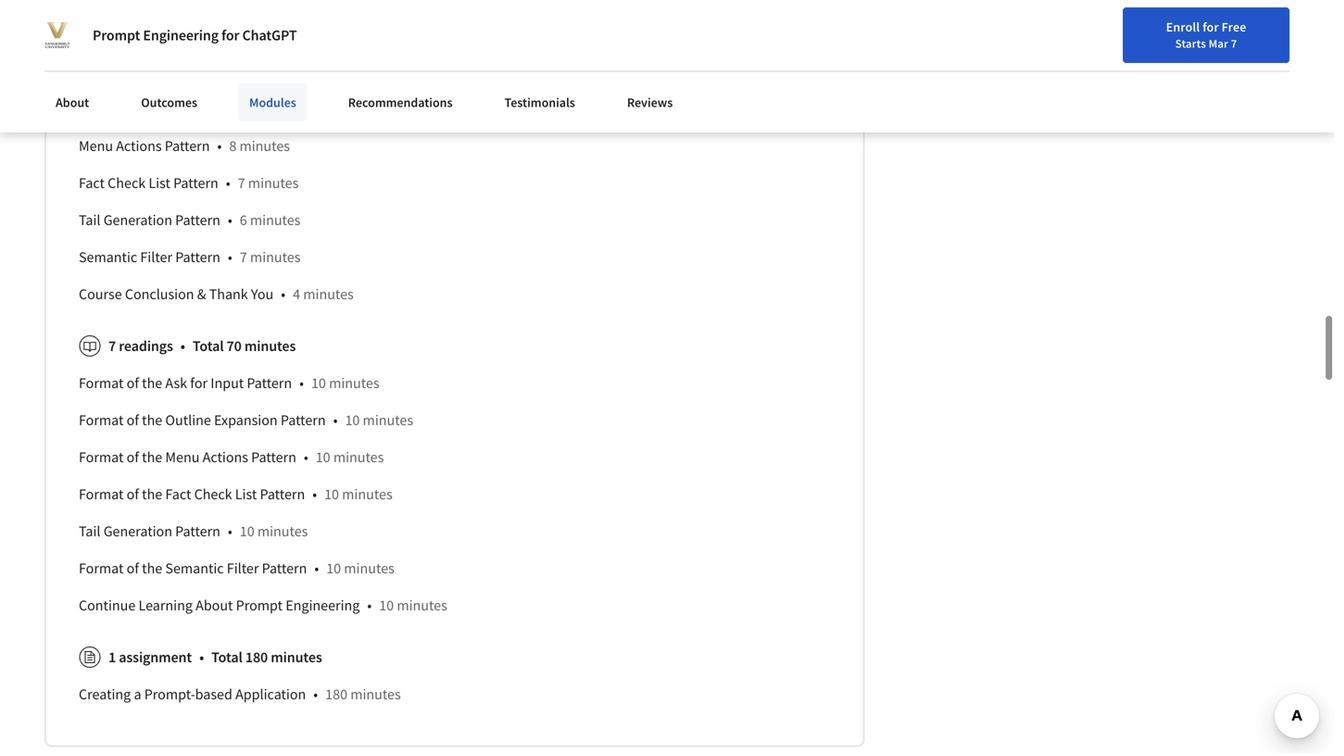 Task type: locate. For each thing, give the bounding box(es) containing it.
0 horizontal spatial ask
[[79, 25, 101, 44]]

tail for tail generation pattern • 6 minutes
[[79, 211, 101, 229]]

total for total 180 minutes
[[211, 648, 243, 667]]

1 horizontal spatial semantic
[[165, 559, 224, 578]]

2 of from the top
[[127, 411, 139, 429]]

1 horizontal spatial engineering
[[286, 596, 360, 615]]

1 horizontal spatial outline
[[165, 411, 211, 429]]

1 tail from the top
[[79, 211, 101, 229]]

7 right "mar" at the right top
[[1231, 36, 1238, 51]]

• total 180 minutes
[[199, 648, 322, 667]]

0 horizontal spatial semantic
[[79, 248, 137, 266]]

5 the from the top
[[142, 559, 162, 578]]

ask right vanderbilt university image
[[79, 25, 101, 44]]

list down menu actions pattern • 8 minutes on the left
[[149, 174, 170, 192]]

pattern up the format of the outline expansion pattern • 10 minutes
[[247, 374, 292, 392]]

modules link
[[238, 83, 307, 121]]

10
[[259, 99, 273, 118], [311, 374, 326, 392], [345, 411, 360, 429], [316, 448, 331, 466], [324, 485, 339, 504], [240, 522, 255, 541], [326, 559, 341, 578], [379, 596, 394, 615]]

1 horizontal spatial free
[[1299, 61, 1324, 77]]

6
[[240, 211, 247, 229]]

creating a prompt-based application • 180 minutes
[[79, 685, 401, 704]]

of for fact
[[127, 485, 139, 504]]

outcomes link
[[130, 83, 209, 121]]

4 the from the top
[[142, 485, 162, 504]]

engineering up combining patterns • 4 minutes
[[143, 26, 219, 44]]

creating
[[79, 685, 131, 704]]

3 of from the top
[[127, 448, 139, 466]]

check down menu actions pattern • 8 minutes on the left
[[108, 174, 146, 192]]

0 vertical spatial prompt
[[93, 26, 140, 44]]

1 vertical spatial expansion
[[214, 411, 278, 429]]

expansion down patterns
[[128, 99, 191, 118]]

actions
[[116, 136, 162, 155], [203, 448, 248, 466]]

input down 70
[[211, 374, 244, 392]]

about
[[56, 94, 89, 111], [196, 596, 233, 615]]

reviews
[[627, 94, 673, 111]]

4 format from the top
[[79, 485, 124, 504]]

1 vertical spatial total
[[211, 648, 243, 667]]

tail up course
[[79, 211, 101, 229]]

patterns
[[150, 62, 201, 81]]

pattern
[[160, 25, 205, 44], [194, 99, 239, 118], [165, 136, 210, 155], [173, 174, 219, 192], [175, 211, 220, 229], [175, 248, 221, 266], [247, 374, 292, 392], [281, 411, 326, 429], [251, 448, 296, 466], [260, 485, 305, 504], [175, 522, 220, 541], [262, 559, 307, 578]]

1 horizontal spatial filter
[[227, 559, 259, 578]]

actions up format of the fact check list pattern • 10 minutes
[[203, 448, 248, 466]]

7
[[1231, 36, 1238, 51], [238, 174, 245, 192], [240, 248, 247, 266], [108, 337, 116, 355]]

1 vertical spatial check
[[194, 485, 232, 504]]

prompt inside "hide info about module content" region
[[236, 596, 283, 615]]

about down format of the semantic filter pattern • 10 minutes
[[196, 596, 233, 615]]

format for format of the menu actions pattern
[[79, 448, 124, 466]]

1 vertical spatial engineering
[[286, 596, 360, 615]]

2 generation from the top
[[104, 522, 172, 541]]

menu down the about link
[[79, 136, 113, 155]]

of
[[127, 374, 139, 392], [127, 411, 139, 429], [127, 448, 139, 466], [127, 485, 139, 504], [127, 559, 139, 578]]

semantic filter pattern • 7 minutes
[[79, 248, 301, 266]]

5 of from the top
[[127, 559, 139, 578]]

outline down format of the ask for input pattern • 10 minutes
[[165, 411, 211, 429]]

1 vertical spatial menu
[[165, 448, 200, 466]]

filter up conclusion
[[140, 248, 172, 266]]

for left chatgpt
[[222, 26, 240, 44]]

0 vertical spatial list
[[149, 174, 170, 192]]

for right join
[[1280, 61, 1297, 77]]

tail
[[79, 211, 101, 229], [79, 522, 101, 541]]

for
[[1203, 19, 1219, 35], [104, 25, 121, 44], [222, 26, 240, 44], [1280, 61, 1297, 77], [190, 374, 208, 392]]

tail for tail generation pattern • 10 minutes
[[79, 522, 101, 541]]

1 vertical spatial generation
[[104, 522, 172, 541]]

mar
[[1209, 36, 1229, 51]]

1 vertical spatial 180
[[325, 685, 348, 704]]

starts
[[1176, 36, 1207, 51]]

1 horizontal spatial prompt
[[236, 596, 283, 615]]

for inside enroll for free starts mar 7
[[1203, 19, 1219, 35]]

1 vertical spatial actions
[[203, 448, 248, 466]]

0 horizontal spatial check
[[108, 174, 146, 192]]

application
[[235, 685, 306, 704]]

5 format from the top
[[79, 559, 124, 578]]

1 vertical spatial prompt
[[236, 596, 283, 615]]

free
[[1222, 19, 1247, 35], [1299, 61, 1324, 77]]

outline
[[79, 99, 125, 118], [165, 411, 211, 429]]

filter
[[140, 248, 172, 266], [227, 559, 259, 578]]

semantic down tail generation pattern • 10 minutes
[[165, 559, 224, 578]]

total left 70
[[193, 337, 224, 355]]

chatgpt
[[242, 26, 297, 44]]

input up the combining
[[124, 25, 157, 44]]

&
[[197, 285, 206, 303]]

0 vertical spatial actions
[[116, 136, 162, 155]]

log in link
[[1194, 56, 1246, 78]]

prompt engineering for chatgpt
[[93, 26, 297, 44]]

assignment
[[119, 648, 192, 667]]

tail up "continue"
[[79, 522, 101, 541]]

pattern up tail generation pattern • 6 minutes
[[173, 174, 219, 192]]

0 horizontal spatial expansion
[[128, 99, 191, 118]]

free inside enroll for free starts mar 7
[[1222, 19, 1247, 35]]

0 horizontal spatial 180
[[245, 648, 268, 667]]

log in
[[1204, 58, 1236, 75]]

1 format from the top
[[79, 374, 124, 392]]

in
[[1226, 58, 1236, 75]]

format of the fact check list pattern • 10 minutes
[[79, 485, 393, 504]]

for up "mar" at the right top
[[1203, 19, 1219, 35]]

1 horizontal spatial about
[[196, 596, 233, 615]]

fact
[[79, 174, 105, 192], [165, 485, 191, 504]]

semantic
[[79, 248, 137, 266], [165, 559, 224, 578]]

1 horizontal spatial 180
[[325, 685, 348, 704]]

1 vertical spatial tail
[[79, 522, 101, 541]]

3 format from the top
[[79, 448, 124, 466]]

4
[[220, 62, 228, 81], [293, 285, 300, 303]]

1 vertical spatial ask
[[165, 374, 187, 392]]

minutes
[[235, 25, 286, 44], [231, 62, 281, 81], [276, 99, 327, 118], [240, 136, 290, 155], [248, 174, 299, 192], [250, 211, 301, 229], [250, 248, 301, 266], [303, 285, 354, 303], [245, 337, 296, 355], [329, 374, 380, 392], [363, 411, 413, 429], [334, 448, 384, 466], [342, 485, 393, 504], [258, 522, 308, 541], [344, 559, 395, 578], [397, 596, 447, 615], [271, 648, 322, 667], [351, 685, 401, 704]]

prompt
[[93, 26, 140, 44], [236, 596, 283, 615]]

free for join for free
[[1299, 61, 1324, 77]]

1 of from the top
[[127, 374, 139, 392]]

1 vertical spatial list
[[235, 485, 257, 504]]

0 vertical spatial free
[[1222, 19, 1247, 35]]

list
[[149, 174, 170, 192], [235, 485, 257, 504]]

find
[[1069, 58, 1093, 75]]

ask down readings at the left of the page
[[165, 374, 187, 392]]

4 down 5
[[220, 62, 228, 81]]

of for ask
[[127, 374, 139, 392]]

0 horizontal spatial 4
[[220, 62, 228, 81]]

actions down outcomes link
[[116, 136, 162, 155]]

0 vertical spatial outline
[[79, 99, 125, 118]]

outline expansion pattern • 10 minutes
[[79, 99, 327, 118]]

ask
[[79, 25, 101, 44], [165, 374, 187, 392]]

pattern up 8
[[194, 99, 239, 118]]

pattern down format of the fact check list pattern • 10 minutes
[[175, 522, 220, 541]]

pattern up &
[[175, 248, 221, 266]]

format of the menu actions pattern • 10 minutes
[[79, 448, 384, 466]]

format of the ask for input pattern • 10 minutes
[[79, 374, 380, 392]]

list down format of the menu actions pattern • 10 minutes
[[235, 485, 257, 504]]

for up the combining
[[104, 25, 121, 44]]

tail generation pattern • 6 minutes
[[79, 211, 301, 229]]

menu
[[79, 136, 113, 155], [165, 448, 200, 466]]

0 vertical spatial tail
[[79, 211, 101, 229]]

4 right you
[[293, 285, 300, 303]]

free right join
[[1299, 61, 1324, 77]]

ask for input pattern • 5 minutes
[[79, 25, 286, 44]]

reviews link
[[616, 83, 684, 121]]

pattern up semantic filter pattern • 7 minutes
[[175, 211, 220, 229]]

total for total 70 minutes
[[193, 337, 224, 355]]

1 vertical spatial input
[[211, 374, 244, 392]]

about down "coursera" image
[[56, 94, 89, 111]]

thank
[[209, 285, 248, 303]]

free for enroll for free starts mar 7
[[1222, 19, 1247, 35]]

1 vertical spatial free
[[1299, 61, 1324, 77]]

1 horizontal spatial 4
[[293, 285, 300, 303]]

2 the from the top
[[142, 411, 162, 429]]

fact down the about link
[[79, 174, 105, 192]]

0 vertical spatial generation
[[104, 211, 172, 229]]

outline down the combining
[[79, 99, 125, 118]]

tail generation pattern • 10 minutes
[[79, 522, 308, 541]]

5
[[225, 25, 232, 44]]

format
[[79, 374, 124, 392], [79, 411, 124, 429], [79, 448, 124, 466], [79, 485, 124, 504], [79, 559, 124, 578]]

0 horizontal spatial engineering
[[143, 26, 219, 44]]

expansion
[[128, 99, 191, 118], [214, 411, 278, 429]]

0 vertical spatial total
[[193, 337, 224, 355]]

menu up format of the fact check list pattern • 10 minutes
[[165, 448, 200, 466]]

0 horizontal spatial filter
[[140, 248, 172, 266]]

0 vertical spatial 180
[[245, 648, 268, 667]]

None search field
[[264, 49, 570, 86]]

1 vertical spatial outline
[[165, 411, 211, 429]]

•
[[213, 25, 217, 44], [209, 62, 213, 81], [247, 99, 251, 118], [217, 136, 222, 155], [226, 174, 230, 192], [228, 211, 232, 229], [228, 248, 232, 266], [281, 285, 286, 303], [181, 337, 185, 355], [299, 374, 304, 392], [333, 411, 338, 429], [304, 448, 308, 466], [313, 485, 317, 504], [228, 522, 232, 541], [314, 559, 319, 578], [367, 596, 372, 615], [199, 648, 204, 667], [314, 685, 318, 704]]

180 up application
[[245, 648, 268, 667]]

generation
[[104, 211, 172, 229], [104, 522, 172, 541]]

filter up continue learning about prompt engineering • 10 minutes
[[227, 559, 259, 578]]

1 horizontal spatial list
[[235, 485, 257, 504]]

1 vertical spatial about
[[196, 596, 233, 615]]

1 the from the top
[[142, 374, 162, 392]]

3 the from the top
[[142, 448, 162, 466]]

0 vertical spatial input
[[124, 25, 157, 44]]

0 vertical spatial engineering
[[143, 26, 219, 44]]

input
[[124, 25, 157, 44], [211, 374, 244, 392]]

total up creating a prompt-based application • 180 minutes
[[211, 648, 243, 667]]

format for format of the semantic filter pattern
[[79, 559, 124, 578]]

join for free link
[[1248, 51, 1329, 87]]

180 right application
[[325, 685, 348, 704]]

0 horizontal spatial menu
[[79, 136, 113, 155]]

find your new career link
[[1060, 56, 1194, 79]]

0 vertical spatial fact
[[79, 174, 105, 192]]

0 vertical spatial expansion
[[128, 99, 191, 118]]

0 horizontal spatial actions
[[116, 136, 162, 155]]

conclusion
[[125, 285, 194, 303]]

pattern up fact check list pattern • 7 minutes
[[165, 136, 210, 155]]

pattern down format of the menu actions pattern • 10 minutes
[[260, 485, 305, 504]]

recommendations
[[348, 94, 453, 111]]

generation down fact check list pattern • 7 minutes
[[104, 211, 172, 229]]

0 vertical spatial menu
[[79, 136, 113, 155]]

about link
[[44, 83, 100, 121]]

7 readings
[[108, 337, 173, 355]]

course
[[79, 285, 122, 303]]

0 horizontal spatial free
[[1222, 19, 1247, 35]]

prompt up the combining
[[93, 26, 140, 44]]

0 vertical spatial 4
[[220, 62, 228, 81]]

pattern up continue learning about prompt engineering • 10 minutes
[[262, 559, 307, 578]]

7 left readings at the left of the page
[[108, 337, 116, 355]]

engineering up the "• total 180 minutes"
[[286, 596, 360, 615]]

prompt down format of the semantic filter pattern • 10 minutes
[[236, 596, 283, 615]]

for down • total 70 minutes
[[190, 374, 208, 392]]

0 horizontal spatial about
[[56, 94, 89, 111]]

2 format from the top
[[79, 411, 124, 429]]

180
[[245, 648, 268, 667], [325, 685, 348, 704]]

check
[[108, 174, 146, 192], [194, 485, 232, 504]]

1 vertical spatial fact
[[165, 485, 191, 504]]

prompt-
[[144, 685, 195, 704]]

1 horizontal spatial ask
[[165, 374, 187, 392]]

0 horizontal spatial fact
[[79, 174, 105, 192]]

total
[[193, 337, 224, 355], [211, 648, 243, 667]]

0 horizontal spatial outline
[[79, 99, 125, 118]]

pattern down the format of the outline expansion pattern • 10 minutes
[[251, 448, 296, 466]]

fact up tail generation pattern • 10 minutes
[[165, 485, 191, 504]]

the
[[142, 374, 162, 392], [142, 411, 162, 429], [142, 448, 162, 466], [142, 485, 162, 504], [142, 559, 162, 578]]

0 vertical spatial ask
[[79, 25, 101, 44]]

expansion up format of the menu actions pattern • 10 minutes
[[214, 411, 278, 429]]

vanderbilt university image
[[44, 22, 70, 48]]

check down format of the menu actions pattern • 10 minutes
[[194, 485, 232, 504]]

free up "mar" at the right top
[[1222, 19, 1247, 35]]

generation up the learning
[[104, 522, 172, 541]]

1 generation from the top
[[104, 211, 172, 229]]

semantic up course
[[79, 248, 137, 266]]

2 tail from the top
[[79, 522, 101, 541]]

learning
[[139, 596, 193, 615]]

0 horizontal spatial prompt
[[93, 26, 140, 44]]

engineering
[[143, 26, 219, 44], [286, 596, 360, 615]]

4 of from the top
[[127, 485, 139, 504]]



Task type: vqa. For each thing, say whether or not it's contained in the screenshot.
Menu The Of
yes



Task type: describe. For each thing, give the bounding box(es) containing it.
8
[[229, 136, 237, 155]]

coursera image
[[22, 52, 140, 82]]

70
[[227, 337, 242, 355]]

enroll for free starts mar 7
[[1167, 19, 1247, 51]]

1 vertical spatial semantic
[[165, 559, 224, 578]]

pattern up format of the menu actions pattern • 10 minutes
[[281, 411, 326, 429]]

testimonials link
[[494, 83, 587, 121]]

testimonials
[[505, 94, 575, 111]]

for
[[30, 9, 50, 28]]

of for menu
[[127, 448, 139, 466]]

combining patterns • 4 minutes
[[79, 62, 281, 81]]

based
[[195, 685, 233, 704]]

the for menu
[[142, 448, 162, 466]]

for for enroll
[[1203, 19, 1219, 35]]

format for format of the fact check list pattern
[[79, 485, 124, 504]]

1 horizontal spatial menu
[[165, 448, 200, 466]]

the for semantic
[[142, 559, 162, 578]]

0 horizontal spatial input
[[124, 25, 157, 44]]

for for join
[[1280, 61, 1297, 77]]

1 horizontal spatial input
[[211, 374, 244, 392]]

the for fact
[[142, 485, 162, 504]]

outcomes
[[141, 94, 197, 111]]

format of the outline expansion pattern • 10 minutes
[[79, 411, 413, 429]]

you
[[251, 285, 274, 303]]

0 vertical spatial about
[[56, 94, 89, 111]]

join for free
[[1252, 61, 1324, 77]]

for individuals
[[30, 9, 124, 28]]

menu actions pattern • 8 minutes
[[79, 136, 290, 155]]

engineering inside "hide info about module content" region
[[286, 596, 360, 615]]

• total 70 minutes
[[181, 337, 296, 355]]

join
[[1252, 61, 1277, 77]]

pattern up combining patterns • 4 minutes
[[160, 25, 205, 44]]

format for format of the outline expansion pattern
[[79, 411, 124, 429]]

individuals
[[53, 9, 124, 28]]

a
[[134, 685, 141, 704]]

1
[[108, 648, 116, 667]]

of for outline
[[127, 411, 139, 429]]

the for ask
[[142, 374, 162, 392]]

for for ask
[[104, 25, 121, 44]]

modules
[[249, 94, 296, 111]]

1 vertical spatial 4
[[293, 285, 300, 303]]

1 horizontal spatial actions
[[203, 448, 248, 466]]

the for outline
[[142, 411, 162, 429]]

readings
[[119, 337, 173, 355]]

format for format of the ask for input pattern
[[79, 374, 124, 392]]

0 vertical spatial semantic
[[79, 248, 137, 266]]

new
[[1123, 58, 1147, 75]]

of for semantic
[[127, 559, 139, 578]]

generation for tail generation pattern • 6 minutes
[[104, 211, 172, 229]]

7 inside enroll for free starts mar 7
[[1231, 36, 1238, 51]]

1 horizontal spatial expansion
[[214, 411, 278, 429]]

0 vertical spatial filter
[[140, 248, 172, 266]]

1 assignment
[[108, 648, 192, 667]]

find your new career
[[1069, 58, 1185, 75]]

career
[[1149, 58, 1185, 75]]

your
[[1095, 58, 1120, 75]]

recommendations link
[[337, 83, 464, 121]]

0 vertical spatial check
[[108, 174, 146, 192]]

7 down 6
[[240, 248, 247, 266]]

enroll
[[1167, 19, 1200, 35]]

course conclusion & thank you • 4 minutes
[[79, 285, 354, 303]]

format of the semantic filter pattern • 10 minutes
[[79, 559, 395, 578]]

log
[[1204, 58, 1223, 75]]

hide info about module content region
[[79, 0, 831, 720]]

about inside region
[[196, 596, 233, 615]]

combining
[[79, 62, 147, 81]]

generation for tail generation pattern • 10 minutes
[[104, 522, 172, 541]]

0 horizontal spatial list
[[149, 174, 170, 192]]

continue
[[79, 596, 136, 615]]

1 horizontal spatial fact
[[165, 485, 191, 504]]

1 horizontal spatial check
[[194, 485, 232, 504]]

1 vertical spatial filter
[[227, 559, 259, 578]]

continue learning about prompt engineering • 10 minutes
[[79, 596, 447, 615]]

7 up 6
[[238, 174, 245, 192]]

fact check list pattern • 7 minutes
[[79, 174, 299, 192]]



